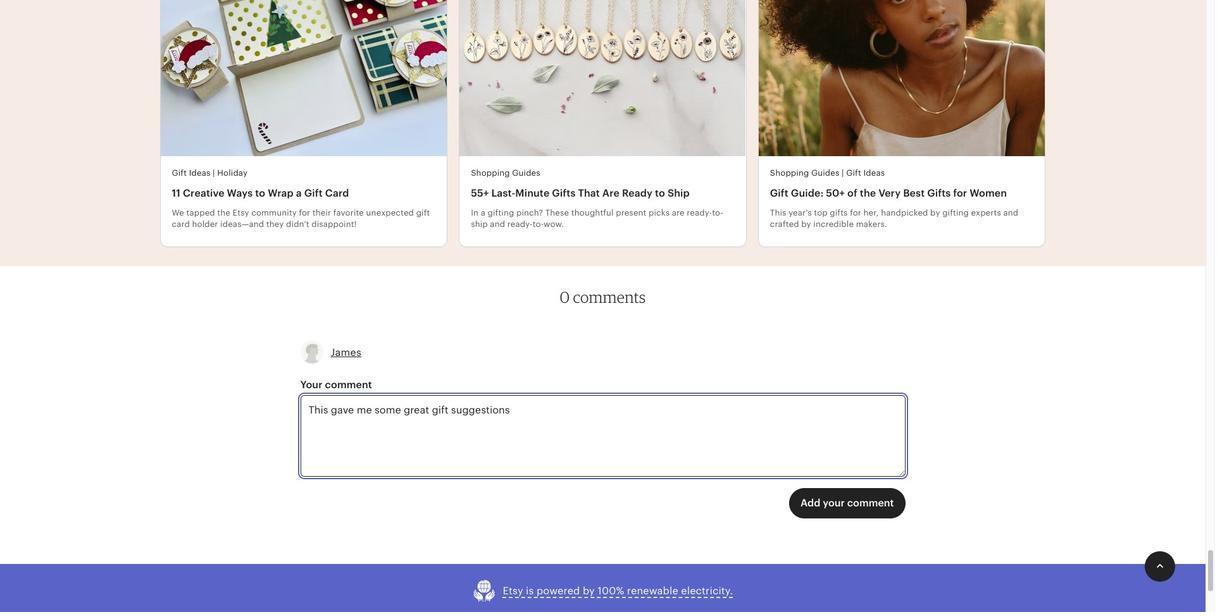 Task type: describe. For each thing, give the bounding box(es) containing it.
etsy inside we tapped the etsy community for their favorite unexpected gift card holder ideas—and they didn't disappoint!
[[233, 208, 249, 218]]

are
[[603, 187, 620, 199]]

etsy inside button
[[503, 586, 524, 598]]

minute
[[516, 187, 550, 199]]

gift up their
[[304, 187, 323, 199]]

2 gift ideas from the left
[[847, 169, 885, 178]]

0 vertical spatial by
[[931, 208, 941, 218]]

best
[[904, 187, 925, 199]]

picks
[[649, 208, 670, 218]]

for inside 'gift guide: 50+ of the very best gifts for women' link
[[954, 187, 968, 199]]

1 shopping from the left
[[471, 169, 510, 178]]

50+
[[827, 187, 845, 199]]

2 shopping from the left
[[771, 169, 810, 178]]

thoughtful
[[572, 208, 614, 218]]

1 shopping guides from the left
[[471, 169, 541, 178]]

gift guide: 50+ of the very best gifts for women link
[[771, 187, 1034, 200]]

a inside 11 creative ways to wrap a gift card link
[[296, 187, 302, 199]]

electricity.
[[682, 586, 734, 598]]

1 horizontal spatial ready-
[[687, 208, 713, 218]]

handpicked
[[882, 208, 929, 218]]

add your comment button
[[790, 489, 906, 519]]

of
[[848, 187, 858, 199]]

ready
[[622, 187, 653, 199]]

0 comments
[[560, 288, 646, 307]]

1 vertical spatial by
[[802, 220, 812, 229]]

your
[[300, 379, 323, 391]]

her,
[[864, 208, 879, 218]]

is
[[526, 586, 534, 598]]

the inside we tapped the etsy community for their favorite unexpected gift card holder ideas—and they didn't disappoint!
[[217, 208, 230, 218]]

1 guides from the left
[[512, 169, 541, 178]]

55+
[[471, 187, 489, 199]]

creative
[[183, 187, 225, 199]]

ship
[[668, 187, 690, 199]]

add your comment
[[801, 498, 894, 510]]

this
[[771, 208, 787, 218]]

we tapped the etsy community for their favorite unexpected gift card holder ideas—and they didn't disappoint!
[[172, 208, 430, 229]]

and inside in a gifting pinch? these thoughtful present picks are ready-to- ship and ready-to-wow.
[[490, 220, 505, 229]]

wrap
[[268, 187, 294, 199]]

gifting inside in a gifting pinch? these thoughtful present picks are ready-to- ship and ready-to-wow.
[[488, 208, 514, 218]]

11
[[172, 187, 181, 199]]

women
[[970, 187, 1008, 199]]

and inside this year's top gifts for her, handpicked by gifting experts and crafted by incredible makers.
[[1004, 208, 1019, 218]]

powered
[[537, 586, 580, 598]]

makers.
[[857, 220, 888, 229]]

2 gifts from the left
[[928, 187, 951, 199]]

ship
[[471, 220, 488, 229]]

your comment
[[300, 379, 372, 391]]

favorite
[[334, 208, 364, 218]]

0 vertical spatial to-
[[713, 208, 724, 218]]

these
[[546, 208, 569, 218]]

for inside we tapped the etsy community for their favorite unexpected gift card holder ideas—and they didn't disappoint!
[[299, 208, 310, 218]]

unexpected
[[366, 208, 414, 218]]

2 ideas from the left
[[864, 169, 885, 178]]

1 vertical spatial to-
[[533, 220, 544, 229]]

add
[[801, 498, 821, 510]]

0 horizontal spatial ready-
[[508, 220, 533, 229]]

your
[[823, 498, 845, 510]]



Task type: vqa. For each thing, say whether or not it's contained in the screenshot.
a
yes



Task type: locate. For each thing, give the bounding box(es) containing it.
0 horizontal spatial guides
[[512, 169, 541, 178]]

0 horizontal spatial gifting
[[488, 208, 514, 218]]

0 horizontal spatial to-
[[533, 220, 544, 229]]

present
[[616, 208, 647, 218]]

2 to from the left
[[655, 187, 665, 199]]

0 horizontal spatial and
[[490, 220, 505, 229]]

55+ last-minute gifts that are ready to ship
[[471, 187, 690, 199]]

holder
[[192, 220, 218, 229]]

the up ideas—and
[[217, 208, 230, 218]]

0 horizontal spatial for
[[299, 208, 310, 218]]

wow.
[[544, 220, 564, 229]]

for left women
[[954, 187, 968, 199]]

ideas
[[189, 169, 211, 178], [864, 169, 885, 178]]

shopping guides up last-
[[471, 169, 541, 178]]

100%
[[598, 586, 625, 598]]

gift up "this"
[[771, 187, 789, 199]]

2 gifting from the left
[[943, 208, 969, 218]]

are
[[672, 208, 685, 218]]

1 horizontal spatial to
[[655, 187, 665, 199]]

1 gift ideas from the left
[[172, 169, 211, 178]]

etsy left is
[[503, 586, 524, 598]]

1 vertical spatial the
[[217, 208, 230, 218]]

1 horizontal spatial gift ideas
[[847, 169, 885, 178]]

11 creative ways to wrap a gift card
[[172, 187, 349, 199]]

1 gifting from the left
[[488, 208, 514, 218]]

1 horizontal spatial by
[[802, 220, 812, 229]]

1 horizontal spatial shopping guides
[[771, 169, 840, 178]]

1 horizontal spatial gifting
[[943, 208, 969, 218]]

1 horizontal spatial ideas
[[864, 169, 885, 178]]

1 ideas from the left
[[189, 169, 211, 178]]

gifts up these on the top left
[[552, 187, 576, 199]]

0 horizontal spatial to
[[255, 187, 265, 199]]

top
[[815, 208, 828, 218]]

guides
[[512, 169, 541, 178], [812, 169, 840, 178]]

ready- right are at the right top of the page
[[687, 208, 713, 218]]

1 horizontal spatial guides
[[812, 169, 840, 178]]

shopping guides up guide: at top right
[[771, 169, 840, 178]]

disappoint!
[[312, 220, 357, 229]]

james link
[[331, 347, 362, 359]]

gift ideas
[[172, 169, 211, 178], [847, 169, 885, 178]]

by inside button
[[583, 586, 595, 598]]

we
[[172, 208, 184, 218]]

guides up minute
[[512, 169, 541, 178]]

for left her,
[[851, 208, 862, 218]]

shopping up guide: at top right
[[771, 169, 810, 178]]

to- down the pinch? on the left
[[533, 220, 544, 229]]

shopping guides
[[471, 169, 541, 178], [771, 169, 840, 178]]

ready- down the pinch? on the left
[[508, 220, 533, 229]]

to- right are at the right top of the page
[[713, 208, 724, 218]]

community
[[252, 208, 297, 218]]

1 gifts from the left
[[552, 187, 576, 199]]

comment down james link
[[325, 379, 372, 391]]

and
[[1004, 208, 1019, 218], [490, 220, 505, 229]]

a inside in a gifting pinch? these thoughtful present picks are ready-to- ship and ready-to-wow.
[[481, 208, 486, 218]]

the right of
[[860, 187, 877, 199]]

2 guides from the left
[[812, 169, 840, 178]]

incredible
[[814, 220, 854, 229]]

Your comment text field
[[300, 396, 906, 477]]

etsy is powered by 100% renewable electricity. button
[[473, 580, 734, 604]]

holiday
[[217, 169, 248, 178]]

0 vertical spatial and
[[1004, 208, 1019, 218]]

2 horizontal spatial for
[[954, 187, 968, 199]]

a
[[296, 187, 302, 199], [481, 208, 486, 218]]

gifting down last-
[[488, 208, 514, 218]]

card
[[172, 220, 190, 229]]

0 vertical spatial etsy
[[233, 208, 249, 218]]

2 vertical spatial by
[[583, 586, 595, 598]]

by down year's
[[802, 220, 812, 229]]

this year's top gifts for her, handpicked by gifting experts and crafted by incredible makers.
[[771, 208, 1019, 229]]

ideas up creative
[[189, 169, 211, 178]]

by
[[931, 208, 941, 218], [802, 220, 812, 229], [583, 586, 595, 598]]

to-
[[713, 208, 724, 218], [533, 220, 544, 229]]

1 horizontal spatial gifts
[[928, 187, 951, 199]]

1 horizontal spatial etsy
[[503, 586, 524, 598]]

gift guide: 50+ of the very best gifts for women
[[771, 187, 1008, 199]]

gifting
[[488, 208, 514, 218], [943, 208, 969, 218]]

gifts right best
[[928, 187, 951, 199]]

0 horizontal spatial gifts
[[552, 187, 576, 199]]

ideas up gift guide: 50+ of the very best gifts for women at the right top of page
[[864, 169, 885, 178]]

for inside this year's top gifts for her, handpicked by gifting experts and crafted by incredible makers.
[[851, 208, 862, 218]]

1 horizontal spatial comment
[[848, 498, 894, 510]]

by left 100%
[[583, 586, 595, 598]]

gifts
[[552, 187, 576, 199], [928, 187, 951, 199]]

55+ last-minute gifts that are ready to ship link
[[471, 187, 735, 200]]

0 horizontal spatial shopping
[[471, 169, 510, 178]]

pinch?
[[517, 208, 543, 218]]

a right wrap
[[296, 187, 302, 199]]

to
[[255, 187, 265, 199], [655, 187, 665, 199]]

gift
[[172, 169, 187, 178], [847, 169, 862, 178], [304, 187, 323, 199], [771, 187, 789, 199]]

gifting left experts
[[943, 208, 969, 218]]

experts
[[972, 208, 1002, 218]]

crafted
[[771, 220, 800, 229]]

in a gifting pinch? these thoughtful present picks are ready-to- ship and ready-to-wow.
[[471, 208, 724, 229]]

for up the 'didn't'
[[299, 208, 310, 218]]

for
[[954, 187, 968, 199], [299, 208, 310, 218], [851, 208, 862, 218]]

comment right your
[[848, 498, 894, 510]]

shopping
[[471, 169, 510, 178], [771, 169, 810, 178]]

0 horizontal spatial the
[[217, 208, 230, 218]]

comment inside button
[[848, 498, 894, 510]]

guide:
[[791, 187, 824, 199]]

1 horizontal spatial shopping
[[771, 169, 810, 178]]

gift up 11
[[172, 169, 187, 178]]

very
[[879, 187, 901, 199]]

and right experts
[[1004, 208, 1019, 218]]

1 vertical spatial comment
[[848, 498, 894, 510]]

0 vertical spatial a
[[296, 187, 302, 199]]

james
[[331, 347, 362, 359]]

1 vertical spatial etsy
[[503, 586, 524, 598]]

in
[[471, 208, 479, 218]]

2 horizontal spatial by
[[931, 208, 941, 218]]

0 horizontal spatial shopping guides
[[471, 169, 541, 178]]

1 horizontal spatial and
[[1004, 208, 1019, 218]]

shopping up '55+'
[[471, 169, 510, 178]]

to left ship
[[655, 187, 665, 199]]

1 vertical spatial and
[[490, 220, 505, 229]]

didn't
[[286, 220, 309, 229]]

ideas—and
[[220, 220, 264, 229]]

1 horizontal spatial to-
[[713, 208, 724, 218]]

their
[[313, 208, 331, 218]]

comment
[[325, 379, 372, 391], [848, 498, 894, 510]]

0 vertical spatial the
[[860, 187, 877, 199]]

and right ship
[[490, 220, 505, 229]]

gift
[[416, 208, 430, 218]]

etsy
[[233, 208, 249, 218], [503, 586, 524, 598]]

1 to from the left
[[255, 187, 265, 199]]

renewable
[[627, 586, 679, 598]]

gifting inside this year's top gifts for her, handpicked by gifting experts and crafted by incredible makers.
[[943, 208, 969, 218]]

1 horizontal spatial the
[[860, 187, 877, 199]]

0 horizontal spatial ideas
[[189, 169, 211, 178]]

1 horizontal spatial a
[[481, 208, 486, 218]]

0 vertical spatial ready-
[[687, 208, 713, 218]]

0 horizontal spatial a
[[296, 187, 302, 199]]

ways
[[227, 187, 253, 199]]

gift up of
[[847, 169, 862, 178]]

by right handpicked
[[931, 208, 941, 218]]

0 horizontal spatial etsy
[[233, 208, 249, 218]]

0 horizontal spatial gift ideas
[[172, 169, 211, 178]]

0
[[560, 288, 570, 307]]

1 vertical spatial a
[[481, 208, 486, 218]]

gift ideas up of
[[847, 169, 885, 178]]

card
[[325, 187, 349, 199]]

11 creative ways to wrap a gift card link
[[172, 187, 436, 200]]

gift ideas up creative
[[172, 169, 211, 178]]

ready-
[[687, 208, 713, 218], [508, 220, 533, 229]]

a right in
[[481, 208, 486, 218]]

tapped
[[187, 208, 215, 218]]

year's
[[789, 208, 812, 218]]

guides up 50+
[[812, 169, 840, 178]]

1 vertical spatial ready-
[[508, 220, 533, 229]]

that
[[578, 187, 600, 199]]

0 horizontal spatial by
[[583, 586, 595, 598]]

last-
[[492, 187, 516, 199]]

0 horizontal spatial comment
[[325, 379, 372, 391]]

the
[[860, 187, 877, 199], [217, 208, 230, 218]]

etsy is powered by 100% renewable electricity.
[[503, 586, 734, 598]]

to right "ways"
[[255, 187, 265, 199]]

etsy up ideas—and
[[233, 208, 249, 218]]

2 shopping guides from the left
[[771, 169, 840, 178]]

they
[[266, 220, 284, 229]]

gifts
[[830, 208, 848, 218]]

0 vertical spatial comment
[[325, 379, 372, 391]]

comments
[[573, 288, 646, 307]]

1 horizontal spatial for
[[851, 208, 862, 218]]



